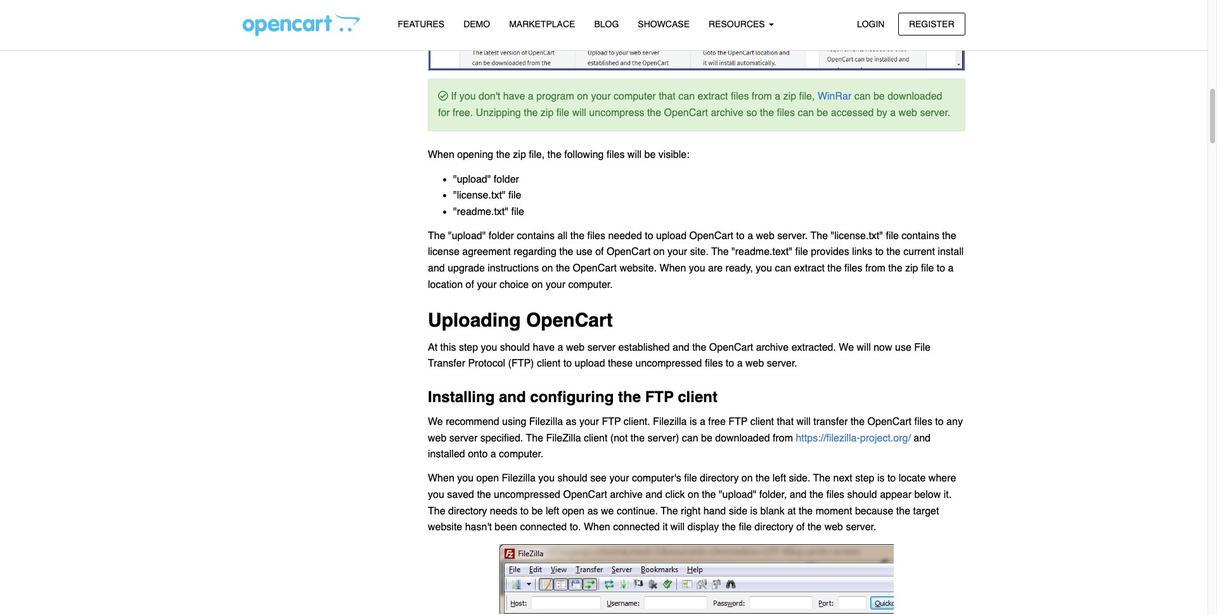 Task type: vqa. For each thing, say whether or not it's contained in the screenshot.
the right use
yes



Task type: describe. For each thing, give the bounding box(es) containing it.
can right computer
[[679, 91, 695, 102]]

because
[[856, 505, 894, 517]]

server)
[[648, 432, 680, 444]]

the left the next
[[814, 473, 831, 484]]

the up are
[[712, 246, 729, 258]]

files right following
[[607, 149, 625, 161]]

when you open filezilla you should see your computer's file directory on the left side. the next step is to locate where you saved the uncompressed opencart archive and click on the "upload" folder, and the files should appear below it. the directory needs to be left open as we continue. the right hand side is blank at the moment because the target website hasn't been connected to. when connected it will display the file directory of the web server.
[[428, 473, 957, 533]]

https://filezilla-
[[796, 432, 861, 444]]

will inside we recommend using filezilla as your ftp client. filezilla is a free ftp client that will transfer the opencart files to any web server specified. the filezilla client (not the server) can be downloaded from
[[797, 416, 811, 428]]

client.
[[624, 416, 651, 428]]

filezilla
[[546, 432, 581, 444]]

target
[[914, 505, 940, 517]]

downloaded inside can be downloaded for free. unzipping the zip file will uncompress the opencart archive so the files can be accessed by a web server.
[[888, 91, 943, 102]]

at this step you should have a web server established and the opencart archive extracted. we will now use file transfer protocol (ftp) client to upload these uncompressed files to a web server.
[[428, 342, 931, 369]]

zip left "winrar"
[[784, 91, 797, 102]]

1 connected from the left
[[520, 522, 567, 533]]

transfer
[[814, 416, 848, 428]]

1 vertical spatial open
[[562, 505, 585, 517]]

links
[[853, 246, 873, 258]]

as inside when you open filezilla you should see your computer's file directory on the left side. the next step is to locate where you saved the uncompressed opencart archive and click on the "upload" folder, and the files should appear below it. the directory needs to be left open as we continue. the right hand side is blank at the moment because the target website hasn't been connected to. when connected it will display the file directory of the web server.
[[588, 505, 599, 517]]

accessed
[[832, 107, 874, 119]]

opening
[[458, 149, 494, 161]]

0 horizontal spatial ftp
[[602, 416, 621, 428]]

files down links
[[845, 263, 863, 274]]

hand
[[704, 505, 727, 517]]

agreement
[[463, 246, 511, 258]]

file inside can be downloaded for free. unzipping the zip file will uncompress the opencart archive so the files can be accessed by a web server.
[[557, 107, 570, 119]]

and up using
[[499, 388, 526, 406]]

it.
[[944, 489, 952, 501]]

login
[[858, 19, 885, 29]]

you inside at this step you should have a web server established and the opencart archive extracted. we will now use file transfer protocol (ftp) client to upload these uncompressed files to a web server.
[[481, 342, 498, 353]]

provides
[[812, 246, 850, 258]]

step inside when you open filezilla you should see your computer's file directory on the left side. the next step is to locate where you saved the uncompressed opencart archive and click on the "upload" folder, and the files should appear below it. the directory needs to be left open as we continue. the right hand side is blank at the moment because the target website hasn't been connected to. when connected it will display the file directory of the web server.
[[856, 473, 875, 484]]

will inside at this step you should have a web server established and the opencart archive extracted. we will now use file transfer protocol (ftp) client to upload these uncompressed files to a web server.
[[857, 342, 871, 353]]

files up 'so'
[[731, 91, 749, 102]]

and inside at this step you should have a web server established and the opencart archive extracted. we will now use file transfer protocol (ftp) client to upload these uncompressed files to a web server.
[[673, 342, 690, 353]]

2 horizontal spatial should
[[848, 489, 878, 501]]

visible:
[[659, 149, 690, 161]]

this
[[441, 342, 456, 353]]

project.org/
[[861, 432, 911, 444]]

been
[[495, 522, 518, 533]]

opencart inside when you open filezilla you should see your computer's file directory on the left side. the next step is to locate where you saved the uncompressed opencart archive and click on the "upload" folder, and the files should appear below it. the directory needs to be left open as we continue. the right hand side is blank at the moment because the target website hasn't been connected to. when connected it will display the file directory of the web server.
[[564, 489, 608, 501]]

the inside we recommend using filezilla as your ftp client. filezilla is a free ftp client that will transfer the opencart files to any web server specified. the filezilla client (not the server) can be downloaded from
[[526, 432, 544, 444]]

by
[[877, 107, 888, 119]]

0 horizontal spatial directory
[[449, 505, 487, 517]]

1 vertical spatial of
[[466, 279, 474, 290]]

be inside we recommend using filezilla as your ftp client. filezilla is a free ftp client that will transfer the opencart files to any web server specified. the filezilla client (not the server) can be downloaded from
[[702, 432, 713, 444]]

and inside and installed onto a computer.
[[914, 432, 931, 444]]

as inside we recommend using filezilla as your ftp client. filezilla is a free ftp client that will transfer the opencart files to any web server specified. the filezilla client (not the server) can be downloaded from
[[566, 416, 577, 428]]

downloaded inside we recommend using filezilla as your ftp client. filezilla is a free ftp client that will transfer the opencart files to any web server specified. the filezilla client (not the server) can be downloaded from
[[716, 432, 770, 444]]

continue.
[[617, 505, 658, 517]]

1 horizontal spatial directory
[[700, 473, 739, 484]]

so
[[747, 107, 758, 119]]

files left needed
[[588, 230, 606, 242]]

0 vertical spatial left
[[773, 473, 787, 484]]

can up accessed
[[855, 91, 871, 102]]

configuring
[[531, 388, 614, 406]]

click
[[666, 489, 685, 501]]

you down "readme.text"
[[756, 263, 773, 274]]

if
[[451, 91, 457, 102]]

website.
[[620, 263, 657, 274]]

display
[[688, 522, 720, 533]]

on right program
[[577, 91, 589, 102]]

the "upload" folder contains all the files needed to upload opencart to a web server. the "license.txt" file contains the license agreement regarding the use of opencart on your site. the "readme.text" file provides links to the current install and upgrade instructions on the opencart website. when you are ready, you can extract the files from the zip file to a location of your choice on your computer.
[[428, 230, 964, 290]]

we
[[601, 505, 614, 517]]

uploading
[[428, 309, 521, 331]]

"readme.txt"
[[454, 206, 509, 217]]

server inside we recommend using filezilla as your ftp client. filezilla is a free ftp client that will transfer the opencart files to any web server specified. the filezilla client (not the server) can be downloaded from
[[450, 432, 478, 444]]

file
[[915, 342, 931, 353]]

these
[[608, 358, 633, 369]]

protocol
[[468, 358, 506, 369]]

it
[[663, 522, 668, 533]]

below
[[915, 489, 942, 501]]

1 vertical spatial should
[[558, 473, 588, 484]]

computer. inside and installed onto a computer.
[[499, 449, 544, 460]]

site.
[[691, 246, 709, 258]]

right
[[681, 505, 701, 517]]

(not
[[611, 432, 628, 444]]

your up uncompress
[[591, 91, 611, 102]]

you inside alert
[[460, 91, 476, 102]]

all
[[558, 230, 568, 242]]

can inside we recommend using filezilla as your ftp client. filezilla is a free ftp client that will transfer the opencart files to any web server specified. the filezilla client (not the server) can be downloaded from
[[682, 432, 699, 444]]

on up side
[[742, 473, 753, 484]]

web inside can be downloaded for free. unzipping the zip file will uncompress the opencart archive so the files can be accessed by a web server.
[[899, 107, 918, 119]]

features link
[[389, 13, 454, 36]]

to inside we recommend using filezilla as your ftp client. filezilla is a free ftp client that will transfer the opencart files to any web server specified. the filezilla client (not the server) can be downloaded from
[[936, 416, 944, 428]]

demo link
[[454, 13, 500, 36]]

we inside we recommend using filezilla as your ftp client. filezilla is a free ftp client that will transfer the opencart files to any web server specified. the filezilla client (not the server) can be downloaded from
[[428, 416, 443, 428]]

hasn't
[[465, 522, 492, 533]]

next
[[834, 473, 853, 484]]

unzipping
[[476, 107, 521, 119]]

step inside at this step you should have a web server established and the opencart archive extracted. we will now use file transfer protocol (ftp) client to upload these uncompressed files to a web server.
[[459, 342, 478, 353]]

can be downloaded for free. unzipping the zip file will uncompress the opencart archive so the files can be accessed by a web server.
[[438, 91, 951, 119]]

client inside at this step you should have a web server established and the opencart archive extracted. we will now use file transfer protocol (ftp) client to upload these uncompressed files to a web server.
[[537, 358, 561, 369]]

filezilla up server)
[[653, 416, 687, 428]]

free.
[[453, 107, 473, 119]]

uploading opencart
[[428, 309, 613, 331]]

free
[[709, 416, 726, 428]]

recommend
[[446, 416, 500, 428]]

files inside at this step you should have a web server established and the opencart archive extracted. we will now use file transfer protocol (ftp) client to upload these uncompressed files to a web server.
[[705, 358, 723, 369]]

at
[[428, 342, 438, 353]]

saved
[[447, 489, 474, 501]]

side
[[729, 505, 748, 517]]

appear
[[881, 489, 912, 501]]

1 horizontal spatial file,
[[800, 91, 815, 102]]

uncompressed inside when you open filezilla you should see your computer's file directory on the left side. the next step is to locate where you saved the uncompressed opencart archive and click on the "upload" folder, and the files should appear below it. the directory needs to be left open as we continue. the right hand side is blank at the moment because the target website hasn't been connected to. when connected it will display the file directory of the web server.
[[494, 489, 561, 501]]

on up website.
[[654, 246, 665, 258]]

is inside we recommend using filezilla as your ftp client. filezilla is a free ftp client that will transfer the opencart files to any web server specified. the filezilla client (not the server) can be downloaded from
[[690, 416, 697, 428]]

opencart - open source shopping cart solution image
[[243, 13, 360, 36]]

zip inside can be downloaded for free. unzipping the zip file will uncompress the opencart archive so the files can be accessed by a web server.
[[541, 107, 554, 119]]

check circle image
[[438, 91, 448, 101]]

now
[[874, 342, 893, 353]]

if you don't have a program on your computer that can extract files from a zip file, winrar
[[448, 91, 852, 102]]

filezilla for archive
[[502, 473, 536, 484]]

"readme.text"
[[732, 246, 793, 258]]

when left opening
[[428, 149, 455, 161]]

"upload" inside the "upload" folder contains all the files needed to upload opencart to a web server. the "license.txt" file contains the license agreement regarding the use of opencart on your site. the "readme.text" file provides links to the current install and upgrade instructions on the opencart website. when you are ready, you can extract the files from the zip file to a location of your choice on your computer.
[[449, 230, 486, 242]]

website
[[428, 522, 463, 533]]

choice
[[500, 279, 529, 290]]

web inside the "upload" folder contains all the files needed to upload opencart to a web server. the "license.txt" file contains the license agreement regarding the use of opencart on your site. the "readme.text" file provides links to the current install and upgrade instructions on the opencart website. when you are ready, you can extract the files from the zip file to a location of your choice on your computer.
[[756, 230, 775, 242]]

demo
[[464, 19, 490, 29]]

archive for extracted.
[[757, 342, 789, 353]]

server. inside at this step you should have a web server established and the opencart archive extracted. we will now use file transfer protocol (ftp) client to upload these uncompressed files to a web server.
[[767, 358, 798, 369]]

the up provides
[[811, 230, 829, 242]]

you up saved
[[458, 473, 474, 484]]

the up website
[[428, 505, 446, 517]]

web inside when you open filezilla you should see your computer's file directory on the left side. the next step is to locate where you saved the uncompressed opencart archive and click on the "upload" folder, and the files should appear below it. the directory needs to be left open as we continue. the right hand side is blank at the moment because the target website hasn't been connected to. when connected it will display the file directory of the web server.
[[825, 522, 844, 533]]

"upload" folder "license.txt" file "readme.txt" file
[[454, 173, 525, 217]]

location
[[428, 279, 463, 290]]

zip right opening
[[513, 149, 526, 161]]

1 vertical spatial is
[[878, 473, 885, 484]]

be inside when you open filezilla you should see your computer's file directory on the left side. the next step is to locate where you saved the uncompressed opencart archive and click on the "upload" folder, and the files should appear below it. the directory needs to be left open as we continue. the right hand side is blank at the moment because the target website hasn't been connected to. when connected it will display the file directory of the web server.
[[532, 505, 543, 517]]

we recommend using filezilla as your ftp client. filezilla is a free ftp client that will transfer the opencart files to any web server specified. the filezilla client (not the server) can be downloaded from
[[428, 416, 964, 444]]

following
[[565, 149, 604, 161]]

0 horizontal spatial that
[[659, 91, 676, 102]]

your left site.
[[668, 246, 688, 258]]

install
[[938, 246, 964, 258]]

and down side.
[[790, 489, 807, 501]]

folder inside "upload" folder "license.txt" file "readme.txt" file
[[494, 173, 519, 185]]

should inside at this step you should have a web server established and the opencart archive extracted. we will now use file transfer protocol (ftp) client to upload these uncompressed files to a web server.
[[500, 342, 530, 353]]

1 contains from the left
[[517, 230, 555, 242]]

use inside the "upload" folder contains all the files needed to upload opencart to a web server. the "license.txt" file contains the license agreement regarding the use of opencart on your site. the "readme.text" file provides links to the current install and upgrade instructions on the opencart website. when you are ready, you can extract the files from the zip file to a location of your choice on your computer.
[[577, 246, 593, 258]]

marketplace link
[[500, 13, 585, 36]]

ready,
[[726, 263, 754, 274]]

web inside we recommend using filezilla as your ftp client. filezilla is a free ftp client that will transfer the opencart files to any web server specified. the filezilla client (not the server) can be downloaded from
[[428, 432, 447, 444]]

blank
[[761, 505, 785, 517]]

when inside the "upload" folder contains all the files needed to upload opencart to a web server. the "license.txt" file contains the license agreement regarding the use of opencart on your site. the "readme.text" file provides links to the current install and upgrade instructions on the opencart website. when you are ready, you can extract the files from the zip file to a location of your choice on your computer.
[[660, 263, 687, 274]]

program
[[537, 91, 575, 102]]

will inside when you open filezilla you should see your computer's file directory on the left side. the next step is to locate where you saved the uncompressed opencart archive and click on the "upload" folder, and the files should appear below it. the directory needs to be left open as we continue. the right hand side is blank at the moment because the target website hasn't been connected to. when connected it will display the file directory of the web server.
[[671, 522, 685, 533]]

when down installed
[[428, 473, 455, 484]]

installing and configuring the ftp client
[[428, 388, 718, 406]]

and installed onto a computer.
[[428, 432, 931, 460]]

files inside we recommend using filezilla as your ftp client. filezilla is a free ftp client that will transfer the opencart files to any web server specified. the filezilla client (not the server) can be downloaded from
[[915, 416, 933, 428]]

2 connected from the left
[[614, 522, 660, 533]]

instructions
[[488, 263, 539, 274]]

side.
[[790, 473, 811, 484]]

register
[[910, 19, 955, 29]]

files inside when you open filezilla you should see your computer's file directory on the left side. the next step is to locate where you saved the uncompressed opencart archive and click on the "upload" folder, and the files should appear below it. the directory needs to be left open as we continue. the right hand side is blank at the moment because the target website hasn't been connected to. when connected it will display the file directory of the web server.
[[827, 489, 845, 501]]

needs
[[490, 505, 518, 517]]

blog link
[[585, 13, 629, 36]]

marketplace
[[509, 19, 576, 29]]



Task type: locate. For each thing, give the bounding box(es) containing it.
server. right the by
[[921, 107, 951, 119]]

0 vertical spatial open
[[477, 473, 499, 484]]

will down program
[[573, 107, 587, 119]]

alert
[[428, 79, 966, 132]]

0 vertical spatial upload
[[657, 230, 687, 242]]

left right needs
[[546, 505, 560, 517]]

we
[[839, 342, 855, 353], [428, 416, 443, 428]]

moment
[[816, 505, 853, 517]]

regarding
[[514, 246, 557, 258]]

computer.
[[569, 279, 613, 290], [499, 449, 544, 460]]

from inside the "upload" folder contains all the files needed to upload opencart to a web server. the "license.txt" file contains the license agreement regarding the use of opencart on your site. the "readme.text" file provides links to the current install and upgrade instructions on the opencart website. when you are ready, you can extract the files from the zip file to a location of your choice on your computer.
[[866, 263, 886, 274]]

use left file at the bottom right
[[896, 342, 912, 353]]

and down computer's
[[646, 489, 663, 501]]

client right the free
[[751, 416, 775, 428]]

needed
[[609, 230, 642, 242]]

directory up the hand
[[700, 473, 739, 484]]

your down regarding
[[546, 279, 566, 290]]

1 horizontal spatial uncompressed
[[636, 358, 703, 369]]

on up right
[[688, 489, 700, 501]]

uncompress
[[590, 107, 645, 119]]

0 vertical spatial have
[[503, 91, 525, 102]]

when right website.
[[660, 263, 687, 274]]

license
[[428, 246, 460, 258]]

established
[[619, 342, 670, 353]]

1 horizontal spatial is
[[751, 505, 758, 517]]

upload inside the "upload" folder contains all the files needed to upload opencart to a web server. the "license.txt" file contains the license agreement regarding the use of opencart on your site. the "readme.text" file provides links to the current install and upgrade instructions on the opencart website. when you are ready, you can extract the files from the zip file to a location of your choice on your computer.
[[657, 230, 687, 242]]

0 vertical spatial server
[[588, 342, 616, 353]]

2 vertical spatial is
[[751, 505, 758, 517]]

1 vertical spatial uncompressed
[[494, 489, 561, 501]]

have up (ftp)
[[533, 342, 555, 353]]

can left accessed
[[798, 107, 815, 119]]

you down site.
[[689, 263, 706, 274]]

use inside at this step you should have a web server established and the opencart archive extracted. we will now use file transfer protocol (ftp) client to upload these uncompressed files to a web server.
[[896, 342, 912, 353]]

2 horizontal spatial from
[[866, 263, 886, 274]]

client
[[537, 358, 561, 369], [678, 388, 718, 406], [751, 416, 775, 428], [584, 432, 608, 444]]

client up the free
[[678, 388, 718, 406]]

1 vertical spatial archive
[[757, 342, 789, 353]]

is
[[690, 416, 697, 428], [878, 473, 885, 484], [751, 505, 758, 517]]

0 horizontal spatial connected
[[520, 522, 567, 533]]

1 vertical spatial server
[[450, 432, 478, 444]]

"upload" inside when you open filezilla you should see your computer's file directory on the left side. the next step is to locate where you saved the uncompressed opencart archive and click on the "upload" folder, and the files should appear below it. the directory needs to be left open as we continue. the right hand side is blank at the moment because the target website hasn't been connected to. when connected it will display the file directory of the web server.
[[719, 489, 757, 501]]

transfer
[[428, 358, 466, 369]]

0 horizontal spatial server
[[450, 432, 478, 444]]

filezilla
[[530, 416, 563, 428], [653, 416, 687, 428], [502, 473, 536, 484]]

1 horizontal spatial from
[[773, 432, 794, 444]]

1 vertical spatial that
[[777, 416, 794, 428]]

1 vertical spatial folder
[[489, 230, 514, 242]]

0 horizontal spatial "license.txt"
[[454, 190, 506, 201]]

that right computer
[[659, 91, 676, 102]]

register link
[[899, 12, 966, 35]]

opencart official site - download image
[[428, 0, 966, 71]]

upload
[[657, 230, 687, 242], [575, 358, 606, 369]]

be left the visible:
[[645, 149, 656, 161]]

the
[[524, 107, 538, 119], [648, 107, 662, 119], [760, 107, 775, 119], [496, 149, 511, 161], [548, 149, 562, 161], [571, 230, 585, 242], [943, 230, 957, 242], [560, 246, 574, 258], [887, 246, 901, 258], [556, 263, 570, 274], [828, 263, 842, 274], [889, 263, 903, 274], [693, 342, 707, 353], [618, 388, 641, 406], [851, 416, 865, 428], [631, 432, 645, 444], [756, 473, 770, 484], [477, 489, 491, 501], [702, 489, 717, 501], [810, 489, 824, 501], [799, 505, 813, 517], [897, 505, 911, 517], [722, 522, 737, 533], [808, 522, 822, 533]]

"upload" up agreement
[[449, 230, 486, 242]]

to.
[[570, 522, 581, 533]]

will right the it
[[671, 522, 685, 533]]

a inside we recommend using filezilla as your ftp client. filezilla is a free ftp client that will transfer the opencart files to any web server specified. the filezilla client (not the server) can be downloaded from
[[700, 416, 706, 428]]

1 horizontal spatial open
[[562, 505, 585, 517]]

file, left following
[[529, 149, 545, 161]]

that left transfer
[[777, 416, 794, 428]]

when down 'we'
[[584, 522, 611, 533]]

server. down because
[[847, 522, 877, 533]]

upgrade
[[448, 263, 485, 274]]

folder inside the "upload" folder contains all the files needed to upload opencart to a web server. the "license.txt" file contains the license agreement regarding the use of opencart on your site. the "readme.text" file provides links to the current install and upgrade instructions on the opencart website. when you are ready, you can extract the files from the zip file to a location of your choice on your computer.
[[489, 230, 514, 242]]

step
[[459, 342, 478, 353], [856, 473, 875, 484]]

that inside we recommend using filezilla as your ftp client. filezilla is a free ftp client that will transfer the opencart files to any web server specified. the filezilla client (not the server) can be downloaded from
[[777, 416, 794, 428]]

opencart inside can be downloaded for free. unzipping the zip file will uncompress the opencart archive so the files can be accessed by a web server.
[[665, 107, 709, 119]]

will
[[573, 107, 587, 119], [628, 149, 642, 161], [857, 342, 871, 353], [797, 416, 811, 428], [671, 522, 685, 533]]

1 horizontal spatial server
[[588, 342, 616, 353]]

for
[[438, 107, 450, 119]]

have inside alert
[[503, 91, 525, 102]]

"upload" up side
[[719, 489, 757, 501]]

locate
[[899, 473, 926, 484]]

0 horizontal spatial should
[[500, 342, 530, 353]]

"upload" inside "upload" folder "license.txt" file "readme.txt" file
[[454, 173, 491, 185]]

archive for so
[[711, 107, 744, 119]]

extract inside the "upload" folder contains all the files needed to upload opencart to a web server. the "license.txt" file contains the license agreement regarding the use of opencart on your site. the "readme.text" file provides links to the current install and upgrade instructions on the opencart website. when you are ready, you can extract the files from the zip file to a location of your choice on your computer.
[[795, 263, 825, 274]]

"license.txt" inside the "upload" folder contains all the files needed to upload opencart to a web server. the "license.txt" file contains the license agreement regarding the use of opencart on your site. the "readme.text" file provides links to the current install and upgrade instructions on the opencart website. when you are ready, you can extract the files from the zip file to a location of your choice on your computer.
[[831, 230, 884, 242]]

(ftp)
[[508, 358, 534, 369]]

0 vertical spatial downloaded
[[888, 91, 943, 102]]

filezilla for client
[[530, 416, 563, 428]]

be up the by
[[874, 91, 885, 102]]

from up side.
[[773, 432, 794, 444]]

1 vertical spatial left
[[546, 505, 560, 517]]

0 vertical spatial extract
[[698, 91, 729, 102]]

client right (ftp)
[[537, 358, 561, 369]]

0 vertical spatial is
[[690, 416, 697, 428]]

we up installed
[[428, 416, 443, 428]]

archive left 'so'
[[711, 107, 744, 119]]

0 horizontal spatial have
[[503, 91, 525, 102]]

opencart
[[665, 107, 709, 119], [690, 230, 734, 242], [607, 246, 651, 258], [573, 263, 617, 274], [527, 309, 613, 331], [710, 342, 754, 353], [868, 416, 912, 428], [564, 489, 608, 501]]

as left 'we'
[[588, 505, 599, 517]]

1 horizontal spatial should
[[558, 473, 588, 484]]

"license.txt" up links
[[831, 230, 884, 242]]

https://filezilla-project.org/ link
[[796, 432, 911, 444]]

0 horizontal spatial left
[[546, 505, 560, 517]]

2 horizontal spatial is
[[878, 473, 885, 484]]

will left the visible:
[[628, 149, 642, 161]]

you left saved
[[428, 489, 445, 501]]

any
[[947, 416, 964, 428]]

archive inside when you open filezilla you should see your computer's file directory on the left side. the next step is to locate where you saved the uncompressed opencart archive and click on the "upload" folder, and the files should appear below it. the directory needs to be left open as we continue. the right hand side is blank at the moment because the target website hasn't been connected to. when connected it will display the file directory of the web server.
[[610, 489, 643, 501]]

a inside and installed onto a computer.
[[491, 449, 496, 460]]

server
[[588, 342, 616, 353], [450, 432, 478, 444]]

file,
[[800, 91, 815, 102], [529, 149, 545, 161]]

computer. down needed
[[569, 279, 613, 290]]

2 vertical spatial directory
[[755, 522, 794, 533]]

file, left "winrar"
[[800, 91, 815, 102]]

extract
[[698, 91, 729, 102], [795, 263, 825, 274]]

left
[[773, 473, 787, 484], [546, 505, 560, 517]]

0 vertical spatial step
[[459, 342, 478, 353]]

open down onto
[[477, 473, 499, 484]]

1 vertical spatial "upload"
[[449, 230, 486, 242]]

0 horizontal spatial step
[[459, 342, 478, 353]]

0 horizontal spatial of
[[466, 279, 474, 290]]

contains up regarding
[[517, 230, 555, 242]]

you right the if
[[460, 91, 476, 102]]

use
[[577, 246, 593, 258], [896, 342, 912, 353]]

1 vertical spatial "license.txt"
[[831, 230, 884, 242]]

1 vertical spatial we
[[428, 416, 443, 428]]

opencart inside we recommend using filezilla as your ftp client. filezilla is a free ftp client that will transfer the opencart files to any web server specified. the filezilla client (not the server) can be downloaded from
[[868, 416, 912, 428]]

upload right needed
[[657, 230, 687, 242]]

0 vertical spatial file,
[[800, 91, 815, 102]]

1 horizontal spatial connected
[[614, 522, 660, 533]]

0 horizontal spatial file,
[[529, 149, 545, 161]]

login link
[[847, 12, 896, 35]]

0 vertical spatial we
[[839, 342, 855, 353]]

on right choice
[[532, 279, 543, 290]]

from
[[752, 91, 773, 102], [866, 263, 886, 274], [773, 432, 794, 444]]

1 vertical spatial step
[[856, 473, 875, 484]]

ftp up client.
[[646, 388, 674, 406]]

2 horizontal spatial archive
[[757, 342, 789, 353]]

1 vertical spatial file,
[[529, 149, 545, 161]]

a inside can be downloaded for free. unzipping the zip file will uncompress the opencart archive so the files can be accessed by a web server.
[[891, 107, 896, 119]]

client left "(not"
[[584, 432, 608, 444]]

at
[[788, 505, 796, 517]]

0 vertical spatial use
[[577, 246, 593, 258]]

0 horizontal spatial contains
[[517, 230, 555, 242]]

will inside can be downloaded for free. unzipping the zip file will uncompress the opencart archive so the files can be accessed by a web server.
[[573, 107, 587, 119]]

1 horizontal spatial downloaded
[[888, 91, 943, 102]]

from down links
[[866, 263, 886, 274]]

be down the free
[[702, 432, 713, 444]]

contains
[[517, 230, 555, 242], [902, 230, 940, 242]]

computer. inside the "upload" folder contains all the files needed to upload opencart to a web server. the "license.txt" file contains the license agreement regarding the use of opencart on your site. the "readme.text" file provides links to the current install and upgrade instructions on the opencart website. when you are ready, you can extract the files from the zip file to a location of your choice on your computer.
[[569, 279, 613, 290]]

0 vertical spatial that
[[659, 91, 676, 102]]

1 vertical spatial use
[[896, 342, 912, 353]]

file
[[557, 107, 570, 119], [509, 190, 522, 201], [512, 206, 525, 217], [886, 230, 899, 242], [796, 246, 809, 258], [922, 263, 935, 274], [685, 473, 698, 484], [739, 522, 752, 533]]

server. inside can be downloaded for free. unzipping the zip file will uncompress the opencart archive so the files can be accessed by a web server.
[[921, 107, 951, 119]]

1 horizontal spatial extract
[[795, 263, 825, 274]]

filezilla up needs
[[502, 473, 536, 484]]

2 horizontal spatial of
[[797, 522, 805, 533]]

files inside can be downloaded for free. unzipping the zip file will uncompress the opencart archive so the files can be accessed by a web server.
[[777, 107, 795, 119]]

installed
[[428, 449, 465, 460]]

1 horizontal spatial step
[[856, 473, 875, 484]]

your inside when you open filezilla you should see your computer's file directory on the left side. the next step is to locate where you saved the uncompressed opencart archive and click on the "upload" folder, and the files should appear below it. the directory needs to be left open as we continue. the right hand side is blank at the moment because the target website hasn't been connected to. when connected it will display the file directory of the web server.
[[610, 473, 630, 484]]

where
[[929, 473, 957, 484]]

can right server)
[[682, 432, 699, 444]]

0 horizontal spatial computer.
[[499, 449, 544, 460]]

0 horizontal spatial archive
[[610, 489, 643, 501]]

0 vertical spatial of
[[596, 246, 604, 258]]

2 vertical spatial "upload"
[[719, 489, 757, 501]]

ftp up "(not"
[[602, 416, 621, 428]]

open up to.
[[562, 505, 585, 517]]

from inside we recommend using filezilla as your ftp client. filezilla is a free ftp client that will transfer the opencart files to any web server specified. the filezilla client (not the server) can be downloaded from
[[773, 432, 794, 444]]

is right side
[[751, 505, 758, 517]]

2 vertical spatial of
[[797, 522, 805, 533]]

1 horizontal spatial that
[[777, 416, 794, 428]]

winrar link
[[818, 91, 852, 102]]

2 horizontal spatial ftp
[[729, 416, 748, 428]]

0 vertical spatial "upload"
[[454, 173, 491, 185]]

you down filezilla
[[539, 473, 555, 484]]

0 horizontal spatial extract
[[698, 91, 729, 102]]

on down regarding
[[542, 263, 553, 274]]

should left see
[[558, 473, 588, 484]]

connected left to.
[[520, 522, 567, 533]]

0 horizontal spatial upload
[[575, 358, 606, 369]]

showcase link
[[629, 13, 700, 36]]

0 vertical spatial should
[[500, 342, 530, 353]]

1 horizontal spatial ftp
[[646, 388, 674, 406]]

be down "winrar"
[[817, 107, 829, 119]]

web
[[899, 107, 918, 119], [756, 230, 775, 242], [566, 342, 585, 353], [746, 358, 765, 369], [428, 432, 447, 444], [825, 522, 844, 533]]

zip down program
[[541, 107, 554, 119]]

server inside at this step you should have a web server established and the opencart archive extracted. we will now use file transfer protocol (ftp) client to upload these uncompressed files to a web server.
[[588, 342, 616, 353]]

and inside the "upload" folder contains all the files needed to upload opencart to a web server. the "license.txt" file contains the license agreement regarding the use of opencart on your site. the "readme.text" file provides links to the current install and upgrade instructions on the opencart website. when you are ready, you can extract the files from the zip file to a location of your choice on your computer.
[[428, 263, 445, 274]]

your down "upgrade"
[[477, 279, 497, 290]]

extract down provides
[[795, 263, 825, 274]]

will left now
[[857, 342, 871, 353]]

0 horizontal spatial is
[[690, 416, 697, 428]]

are
[[709, 263, 723, 274]]

files left any
[[915, 416, 933, 428]]

alert containing can be downloaded for free. unzipping the zip file will uncompress the opencart archive so the files can be accessed by a web server.
[[428, 79, 966, 132]]

from up 'so'
[[752, 91, 773, 102]]

don't
[[479, 91, 501, 102]]

archive inside can be downloaded for free. unzipping the zip file will uncompress the opencart archive so the files can be accessed by a web server.
[[711, 107, 744, 119]]

0 vertical spatial from
[[752, 91, 773, 102]]

open
[[477, 473, 499, 484], [562, 505, 585, 517]]

as up filezilla
[[566, 416, 577, 428]]

the inside at this step you should have a web server established and the opencart archive extracted. we will now use file transfer protocol (ftp) client to upload these uncompressed files to a web server.
[[693, 342, 707, 353]]

installing
[[428, 388, 495, 406]]

extracted.
[[792, 342, 837, 353]]

0 vertical spatial as
[[566, 416, 577, 428]]

is up appear on the bottom right
[[878, 473, 885, 484]]

uncompressed inside at this step you should have a web server established and the opencart archive extracted. we will now use file transfer protocol (ftp) client to upload these uncompressed files to a web server.
[[636, 358, 703, 369]]

should up because
[[848, 489, 878, 501]]

1 vertical spatial have
[[533, 342, 555, 353]]

opencart inside at this step you should have a web server established and the opencart archive extracted. we will now use file transfer protocol (ftp) client to upload these uncompressed files to a web server.
[[710, 342, 754, 353]]

1 vertical spatial upload
[[575, 358, 606, 369]]

2 horizontal spatial directory
[[755, 522, 794, 533]]

zip inside the "upload" folder contains all the files needed to upload opencart to a web server. the "license.txt" file contains the license agreement regarding the use of opencart on your site. the "readme.text" file provides links to the current install and upgrade instructions on the opencart website. when you are ready, you can extract the files from the zip file to a location of your choice on your computer.
[[906, 263, 919, 274]]

can inside the "upload" folder contains all the files needed to upload opencart to a web server. the "license.txt" file contains the license agreement regarding the use of opencart on your site. the "readme.text" file provides links to the current install and upgrade instructions on the opencart website. when you are ready, you can extract the files from the zip file to a location of your choice on your computer.
[[776, 263, 792, 274]]

and down license
[[428, 263, 445, 274]]

we inside at this step you should have a web server established and the opencart archive extracted. we will now use file transfer protocol (ftp) client to upload these uncompressed files to a web server.
[[839, 342, 855, 353]]

1 vertical spatial computer.
[[499, 449, 544, 460]]

archive inside at this step you should have a web server established and the opencart archive extracted. we will now use file transfer protocol (ftp) client to upload these uncompressed files to a web server.
[[757, 342, 789, 353]]

will left transfer
[[797, 416, 811, 428]]

0 vertical spatial archive
[[711, 107, 744, 119]]

of inside when you open filezilla you should see your computer's file directory on the left side. the next step is to locate where you saved the uncompressed opencart archive and click on the "upload" folder, and the files should appear below it. the directory needs to be left open as we continue. the right hand side is blank at the moment because the target website hasn't been connected to. when connected it will display the file directory of the web server.
[[797, 522, 805, 533]]

"upload" down opening
[[454, 173, 491, 185]]

the
[[428, 230, 446, 242], [811, 230, 829, 242], [712, 246, 729, 258], [526, 432, 544, 444], [814, 473, 831, 484], [428, 505, 446, 517], [661, 505, 679, 517]]

that
[[659, 91, 676, 102], [777, 416, 794, 428]]

have
[[503, 91, 525, 102], [533, 342, 555, 353]]

showcase
[[638, 19, 690, 29]]

extract down opencart official site - download image
[[698, 91, 729, 102]]

step right this
[[459, 342, 478, 353]]

your right see
[[610, 473, 630, 484]]

as
[[566, 416, 577, 428], [588, 505, 599, 517]]

downloaded
[[888, 91, 943, 102], [716, 432, 770, 444]]

contains up the current
[[902, 230, 940, 242]]

connected down continue.
[[614, 522, 660, 533]]

uncompressed down established at the right
[[636, 358, 703, 369]]

step right the next
[[856, 473, 875, 484]]

a
[[528, 91, 534, 102], [775, 91, 781, 102], [891, 107, 896, 119], [748, 230, 754, 242], [949, 263, 954, 274], [558, 342, 564, 353], [738, 358, 743, 369], [700, 416, 706, 428], [491, 449, 496, 460]]

zip down the current
[[906, 263, 919, 274]]

1 horizontal spatial of
[[596, 246, 604, 258]]

0 vertical spatial directory
[[700, 473, 739, 484]]

server. inside the "upload" folder contains all the files needed to upload opencart to a web server. the "license.txt" file contains the license agreement regarding the use of opencart on your site. the "readme.text" file provides links to the current install and upgrade instructions on the opencart website. when you are ready, you can extract the files from the zip file to a location of your choice on your computer.
[[778, 230, 808, 242]]

1 vertical spatial downloaded
[[716, 432, 770, 444]]

0 horizontal spatial from
[[752, 91, 773, 102]]

files up the moment
[[827, 489, 845, 501]]

1 horizontal spatial we
[[839, 342, 855, 353]]

1 vertical spatial from
[[866, 263, 886, 274]]

1 vertical spatial as
[[588, 505, 599, 517]]

0 horizontal spatial as
[[566, 416, 577, 428]]

server. inside when you open filezilla you should see your computer's file directory on the left side. the next step is to locate where you saved the uncompressed opencart archive and click on the "upload" folder, and the files should appear below it. the directory needs to be left open as we continue. the right hand side is blank at the moment because the target website hasn't been connected to. when connected it will display the file directory of the web server.
[[847, 522, 877, 533]]

1 horizontal spatial computer.
[[569, 279, 613, 290]]

have inside at this step you should have a web server established and the opencart archive extracted. we will now use file transfer protocol (ftp) client to upload these uncompressed files to a web server.
[[533, 342, 555, 353]]

1 horizontal spatial "license.txt"
[[831, 230, 884, 242]]

onto
[[468, 449, 488, 460]]

when opening the zip file, the following files will be visible:
[[428, 149, 690, 161]]

you up protocol
[[481, 342, 498, 353]]

winrar
[[818, 91, 852, 102]]

upload inside at this step you should have a web server established and the opencart archive extracted. we will now use file transfer protocol (ftp) client to upload these uncompressed files to a web server.
[[575, 358, 606, 369]]

filezilla inside when you open filezilla you should see your computer's file directory on the left side. the next step is to locate where you saved the uncompressed opencart archive and click on the "upload" folder, and the files should appear below it. the directory needs to be left open as we continue. the right hand side is blank at the moment because the target website hasn't been connected to. when connected it will display the file directory of the web server.
[[502, 473, 536, 484]]

upload left these
[[575, 358, 606, 369]]

"license.txt" inside "upload" folder "license.txt" file "readme.txt" file
[[454, 190, 506, 201]]

see
[[591, 473, 607, 484]]

1 horizontal spatial archive
[[711, 107, 744, 119]]

use right regarding
[[577, 246, 593, 258]]

1 horizontal spatial use
[[896, 342, 912, 353]]

1 horizontal spatial left
[[773, 473, 787, 484]]

2 vertical spatial archive
[[610, 489, 643, 501]]

1 vertical spatial extract
[[795, 263, 825, 274]]

files
[[731, 91, 749, 102], [777, 107, 795, 119], [607, 149, 625, 161], [588, 230, 606, 242], [845, 263, 863, 274], [705, 358, 723, 369], [915, 416, 933, 428], [827, 489, 845, 501]]

1 horizontal spatial as
[[588, 505, 599, 517]]

of
[[596, 246, 604, 258], [466, 279, 474, 290], [797, 522, 805, 533]]

your down installing and configuring the ftp client
[[580, 416, 600, 428]]

zip
[[784, 91, 797, 102], [541, 107, 554, 119], [513, 149, 526, 161], [906, 263, 919, 274]]

0 vertical spatial computer.
[[569, 279, 613, 290]]

directory
[[700, 473, 739, 484], [449, 505, 487, 517], [755, 522, 794, 533]]

directory down saved
[[449, 505, 487, 517]]

and
[[428, 263, 445, 274], [673, 342, 690, 353], [499, 388, 526, 406], [914, 432, 931, 444], [646, 489, 663, 501], [790, 489, 807, 501]]

uncompressed up needs
[[494, 489, 561, 501]]

the up the it
[[661, 505, 679, 517]]

2 contains from the left
[[902, 230, 940, 242]]

0 vertical spatial "license.txt"
[[454, 190, 506, 201]]

https://filezilla-project.org/
[[796, 432, 911, 444]]

filezilla disconnect image
[[499, 544, 895, 614]]

0 horizontal spatial we
[[428, 416, 443, 428]]

your inside we recommend using filezilla as your ftp client. filezilla is a free ftp client that will transfer the opencart files to any web server specified. the filezilla client (not the server) can be downloaded from
[[580, 416, 600, 428]]

0 horizontal spatial downloaded
[[716, 432, 770, 444]]

computer
[[614, 91, 656, 102]]

on
[[577, 91, 589, 102], [654, 246, 665, 258], [542, 263, 553, 274], [532, 279, 543, 290], [742, 473, 753, 484], [688, 489, 700, 501]]

2 vertical spatial from
[[773, 432, 794, 444]]

0 horizontal spatial uncompressed
[[494, 489, 561, 501]]

the up license
[[428, 230, 446, 242]]

2 vertical spatial should
[[848, 489, 878, 501]]

folder up "readme.txt"
[[494, 173, 519, 185]]

extract inside alert
[[698, 91, 729, 102]]



